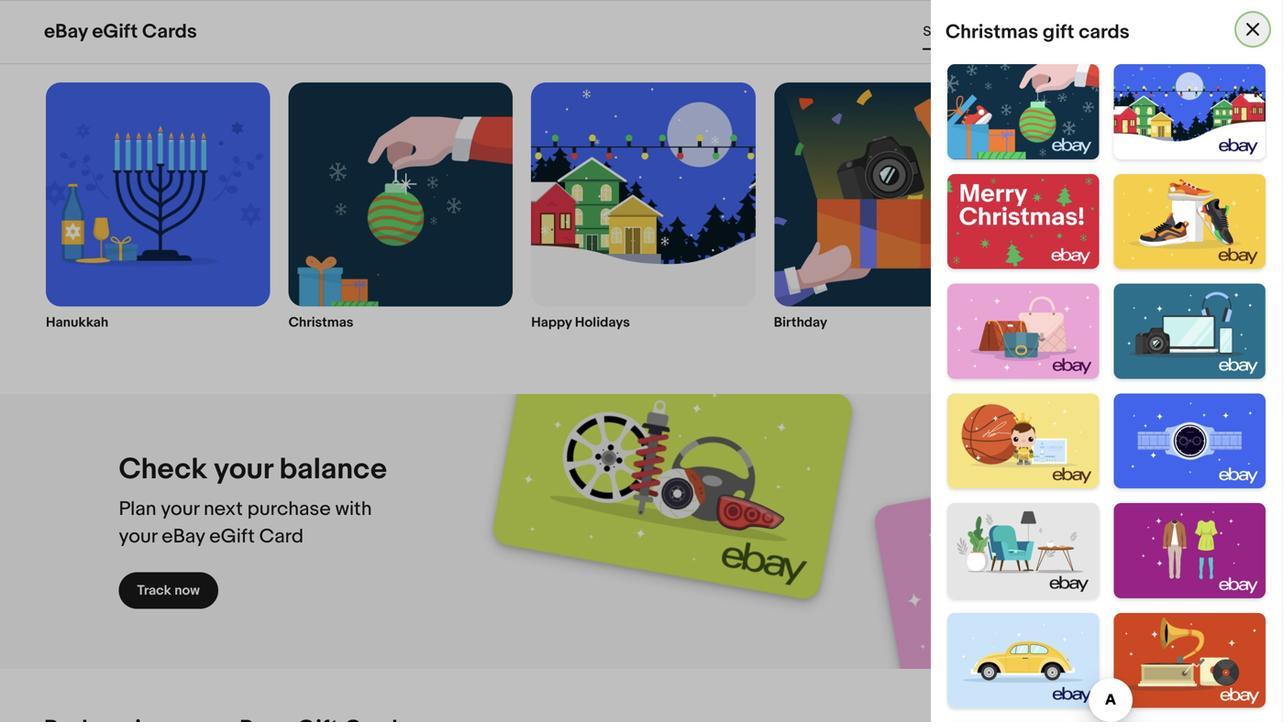 Task type: vqa. For each thing, say whether or not it's contained in the screenshot.
leftmost "positive"
no



Task type: describe. For each thing, give the bounding box(es) containing it.
ebay inside plan your next purchase with your ebay egift card
[[162, 525, 205, 549]]

0 horizontal spatial ebay
[[44, 20, 88, 44]]

faqs link
[[1093, 23, 1126, 40]]

check your balance
[[119, 452, 387, 488]]

anniversary button
[[1017, 83, 1237, 329]]

your for plan
[[161, 498, 199, 522]]

holidays
[[575, 315, 630, 331]]

purchase
[[247, 498, 331, 522]]

next image
[[1216, 38, 1233, 54]]

shop link
[[923, 23, 955, 40]]

how
[[985, 23, 1013, 40]]

next
[[204, 498, 243, 522]]

hanukkah button
[[46, 83, 270, 332]]

plan
[[119, 498, 156, 522]]

check
[[119, 452, 207, 488]]

christmas gift cards dialog
[[0, 0, 1283, 723]]

2 vertical spatial your
[[119, 525, 157, 549]]

balance
[[279, 452, 387, 488]]

occasions
[[272, 30, 383, 58]]

track
[[137, 583, 171, 600]]

christmas gift cards
[[946, 20, 1130, 44]]

carousel navigation element
[[1173, 31, 1239, 61]]

0 horizontal spatial egift
[[92, 20, 138, 44]]

hanukkah
[[46, 315, 108, 331]]

upcoming
[[157, 30, 267, 58]]

plan your next purchase with your ebay egift card
[[119, 498, 372, 549]]



Task type: locate. For each thing, give the bounding box(es) containing it.
gift
[[1043, 20, 1074, 44]]

christmas inside button
[[289, 315, 353, 331]]

0 horizontal spatial christmas
[[289, 315, 353, 331]]

happy holidays
[[531, 315, 630, 331]]

happy
[[531, 315, 572, 331]]

faqs
[[1093, 23, 1126, 40]]

anniversary
[[1017, 311, 1092, 328]]

birthday button
[[774, 83, 998, 332]]

ebay giftcard image
[[947, 64, 1099, 159], [1114, 64, 1266, 159], [947, 174, 1099, 269], [1114, 174, 1266, 269], [947, 284, 1099, 379], [1114, 284, 1266, 379], [947, 394, 1099, 489], [1114, 394, 1266, 489], [947, 504, 1099, 599], [1114, 504, 1266, 599], [947, 614, 1099, 709], [1114, 614, 1266, 709]]

your for check
[[214, 452, 273, 488]]

1 horizontal spatial ebay
[[162, 525, 205, 549]]

your
[[214, 452, 273, 488], [161, 498, 199, 522], [119, 525, 157, 549]]

your right plan
[[161, 498, 199, 522]]

with
[[335, 498, 372, 522]]

ebay
[[44, 20, 88, 44], [162, 525, 205, 549]]

1 horizontal spatial your
[[161, 498, 199, 522]]

happy holidays button
[[531, 83, 756, 332]]

how it works link
[[985, 23, 1064, 40]]

egift inside plan your next purchase with your ebay egift card
[[209, 525, 255, 549]]

celebrate upcoming occasions
[[44, 30, 383, 58]]

track now
[[137, 583, 200, 600]]

2 horizontal spatial your
[[214, 452, 273, 488]]

1 vertical spatial ebay
[[162, 525, 205, 549]]

group containing anniversary
[[44, 75, 1239, 351]]

0 vertical spatial christmas
[[946, 20, 1038, 44]]

card
[[259, 525, 304, 549]]

1 vertical spatial your
[[161, 498, 199, 522]]

track now button
[[119, 573, 218, 610]]

egift
[[92, 20, 138, 44], [209, 525, 255, 549]]

0 vertical spatial your
[[214, 452, 273, 488]]

cards
[[142, 20, 197, 44]]

0 vertical spatial ebay
[[44, 20, 88, 44]]

1 vertical spatial christmas
[[289, 315, 353, 331]]

1 horizontal spatial egift
[[209, 525, 255, 549]]

christmas for christmas
[[289, 315, 353, 331]]

christmas for christmas gift cards
[[946, 20, 1038, 44]]

your up next
[[214, 452, 273, 488]]

egift down next
[[209, 525, 255, 549]]

1 vertical spatial egift
[[209, 525, 255, 549]]

your down plan
[[119, 525, 157, 549]]

christmas inside dialog
[[946, 20, 1038, 44]]

group
[[44, 75, 1239, 351]]

how it works
[[985, 23, 1064, 40]]

now
[[174, 583, 200, 600]]

shop
[[923, 23, 955, 40]]

0 horizontal spatial your
[[119, 525, 157, 549]]

1 horizontal spatial christmas
[[946, 20, 1038, 44]]

works
[[1027, 23, 1064, 40]]

egift left cards
[[92, 20, 138, 44]]

ebay egift cards
[[44, 20, 197, 44]]

christmas
[[946, 20, 1038, 44], [289, 315, 353, 331]]

christmas button
[[289, 83, 513, 332]]

celebrate
[[44, 30, 152, 58]]

birthday
[[774, 315, 827, 331]]

cards
[[1079, 20, 1130, 44]]

it
[[1016, 23, 1024, 40]]

0 vertical spatial egift
[[92, 20, 138, 44]]



